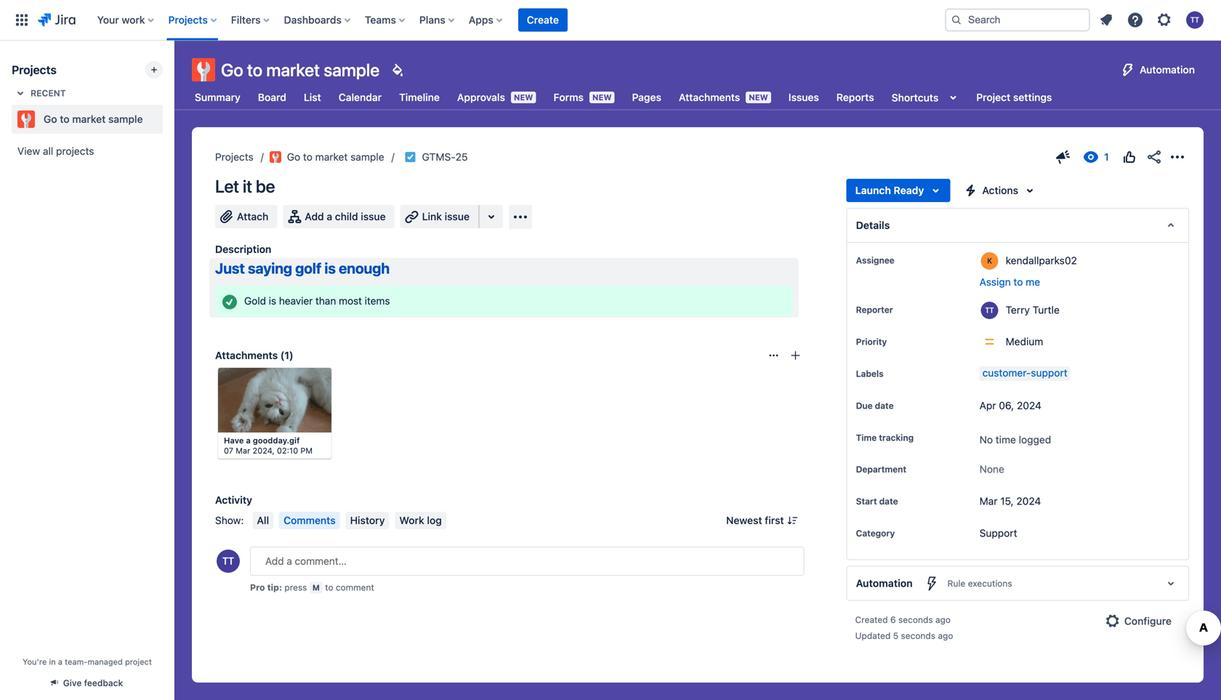 Task type: vqa. For each thing, say whether or not it's contained in the screenshot.
experience
no



Task type: locate. For each thing, give the bounding box(es) containing it.
to right m
[[325, 583, 334, 593]]

5
[[894, 631, 899, 641]]

all
[[43, 145, 53, 157]]

2 horizontal spatial go
[[287, 151, 301, 163]]

let
[[215, 176, 239, 196]]

it
[[243, 176, 252, 196]]

go to market sample link up view all projects link
[[12, 105, 157, 134]]

0 vertical spatial is
[[325, 260, 336, 277]]

go to market sample up view all projects link
[[44, 113, 143, 125]]

1 vertical spatial a
[[58, 658, 63, 667]]

0 horizontal spatial automation
[[857, 577, 913, 589]]

launch ready button
[[847, 179, 951, 202]]

board
[[258, 91, 287, 103]]

go down 'recent'
[[44, 113, 57, 125]]

golf
[[295, 260, 322, 277]]

actions button
[[957, 179, 1045, 202]]

new right forms
[[593, 93, 612, 102]]

mar 15, 2024
[[980, 495, 1042, 507]]

2 more information about this user image from the top
[[982, 302, 999, 319]]

issue right link
[[445, 211, 470, 223]]

2 horizontal spatial new
[[749, 93, 769, 102]]

details
[[857, 219, 891, 231]]

create
[[527, 14, 559, 26]]

1 horizontal spatial projects
[[168, 14, 208, 26]]

1 vertical spatial date
[[880, 496, 899, 507]]

sidebar navigation image
[[159, 58, 191, 87]]

list
[[304, 91, 321, 103]]

a right in
[[58, 658, 63, 667]]

tip:
[[267, 583, 282, 593]]

new for forms
[[593, 93, 612, 102]]

1 horizontal spatial go to market sample link
[[270, 148, 385, 166]]

1 horizontal spatial issue
[[445, 211, 470, 223]]

launch
[[856, 184, 892, 196]]

projects up sidebar navigation image
[[168, 14, 208, 26]]

actions
[[983, 184, 1019, 196]]

0 horizontal spatial attachments
[[215, 349, 278, 361]]

market
[[266, 60, 320, 80], [72, 113, 106, 125], [315, 151, 348, 163]]

seconds right 5
[[902, 631, 936, 641]]

2 vertical spatial projects
[[215, 151, 254, 163]]

1 vertical spatial go to market sample
[[44, 113, 143, 125]]

priority
[[857, 337, 888, 347]]

dashboards
[[284, 14, 342, 26]]

first
[[765, 515, 785, 527]]

kendallparks02
[[1006, 255, 1078, 267]]

issue
[[361, 211, 386, 223], [445, 211, 470, 223]]

calendar link
[[336, 84, 385, 111]]

0 horizontal spatial go to market sample link
[[12, 105, 157, 134]]

labels
[[857, 369, 884, 379]]

automation element
[[847, 566, 1190, 601]]

sample up calendar
[[324, 60, 380, 80]]

0 horizontal spatial is
[[269, 295, 276, 307]]

work log
[[400, 515, 442, 527]]

0 vertical spatial seconds
[[899, 615, 934, 625]]

all
[[257, 515, 269, 527]]

seconds right 6
[[899, 615, 934, 625]]

1 horizontal spatial attachments
[[679, 91, 741, 103]]

1 vertical spatial market
[[72, 113, 106, 125]]

automation
[[1141, 64, 1196, 76], [857, 577, 913, 589]]

1 new from the left
[[514, 93, 534, 102]]

0 vertical spatial attachments
[[679, 91, 741, 103]]

let it be
[[215, 176, 275, 196]]

give feedback image
[[1055, 148, 1073, 166]]

support
[[980, 527, 1018, 539]]

2024 right 15,
[[1017, 495, 1042, 507]]

activity
[[215, 494, 252, 506]]

2 horizontal spatial projects
[[215, 151, 254, 163]]

0 vertical spatial date
[[876, 401, 894, 411]]

task image
[[405, 151, 417, 163]]

0 horizontal spatial a
[[58, 658, 63, 667]]

shortcuts
[[892, 91, 939, 103]]

pages link
[[630, 84, 665, 111]]

0 vertical spatial 2024
[[1018, 400, 1042, 412]]

1 vertical spatial go to market sample link
[[270, 148, 385, 166]]

2 new from the left
[[593, 93, 612, 102]]

apr
[[980, 400, 997, 412]]

ago down rule
[[936, 615, 951, 625]]

1 horizontal spatial new
[[593, 93, 612, 102]]

filters button
[[227, 8, 275, 32]]

go to market sample up add a child issue button
[[287, 151, 385, 163]]

06,
[[1000, 400, 1015, 412]]

copy link to issue image
[[465, 151, 477, 162]]

due date
[[857, 401, 894, 411]]

Search field
[[946, 8, 1091, 32]]

attachments left (1)
[[215, 349, 278, 361]]

3 new from the left
[[749, 93, 769, 102]]

1 vertical spatial attachments
[[215, 349, 278, 361]]

0 vertical spatial a
[[327, 211, 333, 223]]

market right go to market sample image
[[315, 151, 348, 163]]

automation up 6
[[857, 577, 913, 589]]

2024
[[1018, 400, 1042, 412], [1017, 495, 1042, 507]]

1 vertical spatial ago
[[939, 631, 954, 641]]

1 horizontal spatial automation
[[1141, 64, 1196, 76]]

go right go to market sample image
[[287, 151, 301, 163]]

automation button
[[1114, 58, 1205, 81]]

to left "me"
[[1014, 276, 1024, 288]]

go for topmost go to market sample link
[[44, 113, 57, 125]]

projects inside popup button
[[168, 14, 208, 26]]

summary link
[[192, 84, 244, 111]]

be
[[256, 176, 275, 196]]

turtle
[[1033, 304, 1060, 316]]

date for mar 15, 2024
[[880, 496, 899, 507]]

1 vertical spatial 2024
[[1017, 495, 1042, 507]]

1 horizontal spatial a
[[327, 211, 333, 223]]

is right gold
[[269, 295, 276, 307]]

sample left task icon
[[351, 151, 385, 163]]

download image
[[283, 375, 300, 392]]

to down 'recent'
[[60, 113, 70, 125]]

0 vertical spatial more information about this user image
[[982, 252, 999, 270]]

banner containing your work
[[0, 0, 1222, 41]]

0 horizontal spatial go
[[44, 113, 57, 125]]

projects
[[56, 145, 94, 157]]

0 vertical spatial ago
[[936, 615, 951, 625]]

0 horizontal spatial issue
[[361, 211, 386, 223]]

0 horizontal spatial new
[[514, 93, 534, 102]]

2 vertical spatial sample
[[351, 151, 385, 163]]

new right approvals
[[514, 93, 534, 102]]

newest first
[[727, 515, 785, 527]]

to
[[247, 60, 263, 80], [60, 113, 70, 125], [303, 151, 313, 163], [1014, 276, 1024, 288], [325, 583, 334, 593]]

attachments for attachments (1)
[[215, 349, 278, 361]]

attachments right pages
[[679, 91, 741, 103]]

1 horizontal spatial go
[[221, 60, 243, 80]]

to inside button
[[1014, 276, 1024, 288]]

forms
[[554, 91, 584, 103]]

pages
[[633, 91, 662, 103]]

date
[[876, 401, 894, 411], [880, 496, 899, 507]]

1 vertical spatial go
[[44, 113, 57, 125]]

go to market sample for topmost go to market sample link
[[44, 113, 143, 125]]

0 vertical spatial projects
[[168, 14, 208, 26]]

jira image
[[38, 11, 75, 29], [38, 11, 75, 29]]

projects up collapse recent projects icon
[[12, 63, 57, 77]]

your work
[[97, 14, 145, 26]]

0 horizontal spatial projects
[[12, 63, 57, 77]]

is right 'golf'
[[325, 260, 336, 277]]

0 vertical spatial go to market sample link
[[12, 105, 157, 134]]

search image
[[951, 14, 963, 26]]

new left the issues link
[[749, 93, 769, 102]]

help image
[[1127, 11, 1145, 29]]

give feedback button
[[43, 671, 132, 695]]

attachments (1)
[[215, 349, 294, 361]]

delete image
[[308, 375, 325, 392]]

automation right automation image
[[1141, 64, 1196, 76]]

go to market sample link
[[12, 105, 157, 134], [270, 148, 385, 166]]

attachments for attachments
[[679, 91, 741, 103]]

go to market sample up list
[[221, 60, 380, 80]]

executions
[[969, 579, 1013, 589]]

1 vertical spatial sample
[[108, 113, 143, 125]]

gtms-25 link
[[422, 148, 468, 166]]

just saying golf is enough
[[215, 260, 390, 277]]

projects for projects link
[[215, 151, 254, 163]]

a right add
[[327, 211, 333, 223]]

new for attachments
[[749, 93, 769, 102]]

0 vertical spatial automation
[[1141, 64, 1196, 76]]

projects up let
[[215, 151, 254, 163]]

list link
[[301, 84, 324, 111]]

date right start on the bottom
[[880, 496, 899, 507]]

(1)
[[281, 349, 294, 361]]

feedback
[[84, 678, 123, 688]]

automation image
[[1120, 61, 1138, 79]]

time tracking pin to top. only you can see pinned fields. image
[[917, 432, 929, 444]]

date right due
[[876, 401, 894, 411]]

1 more information about this user image from the top
[[982, 252, 999, 270]]

2024 right 06,
[[1018, 400, 1042, 412]]

2 vertical spatial go
[[287, 151, 301, 163]]

add to starred image
[[159, 111, 176, 128]]

ago right 5
[[939, 631, 954, 641]]

2 vertical spatial go to market sample
[[287, 151, 385, 163]]

issue right 'child'
[[361, 211, 386, 223]]

0 vertical spatial market
[[266, 60, 320, 80]]

apps
[[469, 14, 494, 26]]

appswitcher icon image
[[13, 11, 31, 29]]

configure
[[1125, 615, 1173, 627]]

projects for projects popup button
[[168, 14, 208, 26]]

market for bottom go to market sample link
[[315, 151, 348, 163]]

attach
[[237, 211, 269, 223]]

tab list
[[183, 84, 1064, 111]]

market up list
[[266, 60, 320, 80]]

a
[[327, 211, 333, 223], [58, 658, 63, 667]]

plans
[[420, 14, 446, 26]]

0 vertical spatial sample
[[324, 60, 380, 80]]

sample left add to starred image
[[108, 113, 143, 125]]

1 horizontal spatial is
[[325, 260, 336, 277]]

comments
[[284, 515, 336, 527]]

more information about this user image left terry
[[982, 302, 999, 319]]

more information about this user image up assign
[[982, 252, 999, 270]]

menu bar
[[250, 512, 449, 530]]

market up view all projects link
[[72, 113, 106, 125]]

approvals
[[457, 91, 505, 103]]

go up summary
[[221, 60, 243, 80]]

show:
[[215, 515, 244, 527]]

1 vertical spatial more information about this user image
[[982, 302, 999, 319]]

banner
[[0, 0, 1222, 41]]

2 vertical spatial market
[[315, 151, 348, 163]]

go to market sample link up add
[[270, 148, 385, 166]]

2024 for apr 06, 2024
[[1018, 400, 1042, 412]]

give
[[63, 678, 82, 688]]

more information about this user image
[[982, 252, 999, 270], [982, 302, 999, 319]]

2 issue from the left
[[445, 211, 470, 223]]

items
[[365, 295, 390, 307]]

0 vertical spatial go
[[221, 60, 243, 80]]



Task type: describe. For each thing, give the bounding box(es) containing it.
in
[[49, 658, 56, 667]]

work
[[400, 515, 425, 527]]

created
[[856, 615, 889, 625]]

reporter
[[857, 305, 894, 315]]

managed
[[88, 658, 123, 667]]

project settings link
[[974, 84, 1056, 111]]

comments button
[[279, 512, 340, 530]]

you're
[[23, 658, 47, 667]]

1 issue from the left
[[361, 211, 386, 223]]

no
[[980, 434, 994, 446]]

collapse recent projects image
[[12, 84, 29, 102]]

automation inside button
[[1141, 64, 1196, 76]]

projects link
[[215, 148, 254, 166]]

timeline link
[[397, 84, 443, 111]]

project
[[125, 658, 152, 667]]

department
[[857, 464, 907, 475]]

vote options: no one has voted for this issue yet. image
[[1122, 148, 1139, 166]]

customer-support link
[[980, 367, 1071, 381]]

time
[[857, 433, 877, 443]]

add a child issue button
[[283, 205, 395, 228]]

add attachment image
[[790, 350, 802, 361]]

configure link
[[1099, 610, 1181, 633]]

terry
[[1006, 304, 1031, 316]]

all button
[[253, 512, 274, 530]]

add a child issue
[[305, 211, 386, 223]]

sample for topmost go to market sample link
[[108, 113, 143, 125]]

sample for bottom go to market sample link
[[351, 151, 385, 163]]

ready
[[894, 184, 925, 196]]

attach button
[[215, 205, 277, 228]]

add app image
[[512, 208, 530, 226]]

settings image
[[1157, 11, 1174, 29]]

your profile and settings image
[[1187, 11, 1205, 29]]

tab list containing summary
[[183, 84, 1064, 111]]

dashboards button
[[280, 8, 356, 32]]

link
[[422, 211, 442, 223]]

date for apr 06, 2024
[[876, 401, 894, 411]]

rule
[[948, 579, 966, 589]]

1 vertical spatial projects
[[12, 63, 57, 77]]

pro tip: press m to comment
[[250, 583, 374, 593]]

notifications image
[[1098, 11, 1116, 29]]

panel success image
[[221, 294, 239, 311]]

your
[[97, 14, 119, 26]]

attachments menu image
[[769, 350, 780, 361]]

category
[[857, 528, 896, 539]]

child
[[335, 211, 358, 223]]

create button
[[519, 8, 568, 32]]

gtms-25
[[422, 151, 468, 163]]

to up board
[[247, 60, 263, 80]]

history button
[[346, 512, 389, 530]]

Add a comment… field
[[250, 547, 805, 576]]

newest
[[727, 515, 763, 527]]

go to market sample image
[[270, 151, 281, 163]]

1 vertical spatial is
[[269, 295, 276, 307]]

view all projects
[[17, 145, 94, 157]]

more information about this user image for terry turtle
[[982, 302, 999, 319]]

work
[[122, 14, 145, 26]]

menu bar containing all
[[250, 512, 449, 530]]

apps button
[[465, 8, 508, 32]]

market for topmost go to market sample link
[[72, 113, 106, 125]]

assign to me
[[980, 276, 1041, 288]]

updated
[[856, 631, 891, 641]]

start
[[857, 496, 878, 507]]

go for bottom go to market sample link
[[287, 151, 301, 163]]

gold is heavier than most items
[[244, 295, 390, 307]]

start date
[[857, 496, 899, 507]]

0 vertical spatial go to market sample
[[221, 60, 380, 80]]

assign to me button
[[980, 275, 1175, 289]]

terry turtle
[[1006, 304, 1060, 316]]

give feedback
[[63, 678, 123, 688]]

actions image
[[1170, 148, 1187, 166]]

new for approvals
[[514, 93, 534, 102]]

your work button
[[93, 8, 160, 32]]

25
[[456, 151, 468, 163]]

a inside button
[[327, 211, 333, 223]]

press
[[285, 583, 307, 593]]

15,
[[1001, 495, 1014, 507]]

to right go to market sample image
[[303, 151, 313, 163]]

set project background image
[[389, 61, 406, 79]]

add
[[305, 211, 324, 223]]

comment
[[336, 583, 374, 593]]

link issue button
[[401, 205, 480, 228]]

most
[[339, 295, 362, 307]]

primary element
[[9, 0, 934, 40]]

customer-
[[983, 367, 1032, 379]]

projects button
[[164, 8, 222, 32]]

no time logged
[[980, 434, 1052, 446]]

summary
[[195, 91, 241, 103]]

1 vertical spatial automation
[[857, 577, 913, 589]]

launch ready
[[856, 184, 925, 196]]

created 6 seconds ago updated 5 seconds ago
[[856, 615, 954, 641]]

tracking
[[880, 433, 914, 443]]

view all projects link
[[12, 138, 163, 164]]

create project image
[[148, 64, 160, 76]]

time tracking
[[857, 433, 914, 443]]

project
[[977, 91, 1011, 103]]

details element
[[847, 208, 1190, 243]]

recent
[[31, 88, 66, 98]]

you're in a team-managed project
[[23, 658, 152, 667]]

1 vertical spatial seconds
[[902, 631, 936, 641]]

teams button
[[361, 8, 411, 32]]

link web pages and more image
[[483, 208, 500, 225]]

more information about this user image for kendallparks02
[[982, 252, 999, 270]]

rule executions
[[948, 579, 1013, 589]]

team-
[[65, 658, 88, 667]]

mar
[[980, 495, 998, 507]]

2024 for mar 15, 2024
[[1017, 495, 1042, 507]]

customer-support
[[983, 367, 1068, 379]]

work log button
[[395, 512, 446, 530]]

reports
[[837, 91, 875, 103]]

issues
[[789, 91, 820, 103]]

link issue
[[422, 211, 470, 223]]

gtms-
[[422, 151, 456, 163]]

settings
[[1014, 91, 1053, 103]]

go to market sample for bottom go to market sample link
[[287, 151, 385, 163]]

issues link
[[786, 84, 823, 111]]

medium
[[1006, 336, 1044, 348]]

project settings
[[977, 91, 1053, 103]]



